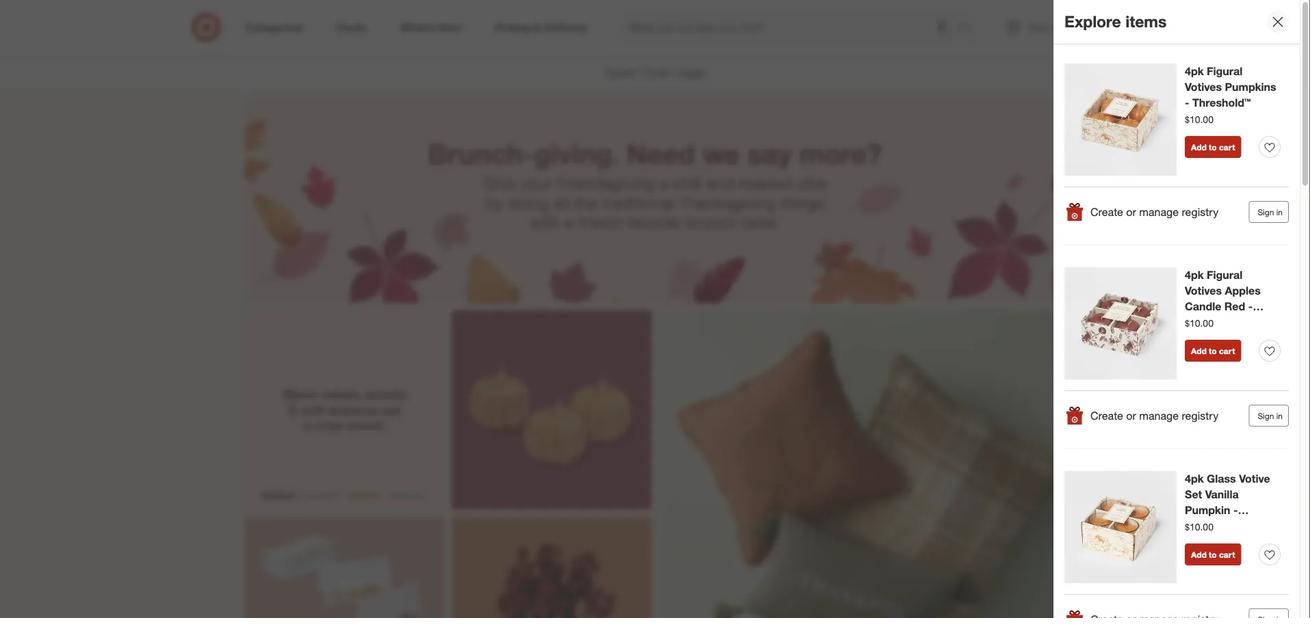 Task type: vqa. For each thing, say whether or not it's contained in the screenshot.
the expire?
no



Task type: describe. For each thing, give the bounding box(es) containing it.
4pk figural votives apples candle red - threshold™ link
[[1186, 268, 1281, 329]]

and inside brunch-giving. need we say more? give your friendsgiving a chill and relaxed vibe by doing all the traditional thanksgiving things with a friend-favorite brunch twist.
[[706, 174, 734, 193]]

2 horizontal spatial ideas
[[1039, 22, 1066, 35]]

target / finds / ideas
[[605, 66, 706, 79]]

say
[[748, 137, 792, 171]]

figural for pumpkins
[[1207, 65, 1243, 78]]

cart for threshold™
[[1220, 142, 1236, 152]]

to for 4pk glass votive set vanilla pumpkin - threshold™
[[1210, 550, 1217, 560]]

gift ideas
[[1019, 22, 1066, 35]]

$10.00 for 4pk glass votive set vanilla pumpkin - threshold™
[[1186, 521, 1214, 533]]

sign in button for 4pk figural votives pumpkins - threshold™
[[1249, 201, 1290, 223]]

4pk for 4pk figural votives apples candle red - threshold™
[[1186, 269, 1204, 282]]

gift
[[1019, 22, 1036, 35]]

create or manage registry for 4pk figural votives apples candle red - threshold™
[[1091, 409, 1219, 423]]

need
[[627, 137, 695, 171]]

threshold™ for glass
[[1186, 520, 1244, 533]]

- for 4pk figural votives apples candle red - threshold™
[[1249, 300, 1253, 313]]

all
[[554, 193, 570, 213]]

votives for -
[[1186, 80, 1223, 94]]

figural for apples
[[1207, 269, 1243, 282]]

apples
[[1226, 284, 1261, 298]]

threshold™ inside 4pk figural votives pumpkins - threshold™
[[1193, 96, 1252, 109]]

your
[[520, 174, 552, 193]]

4pk glass votive set vanilla pumpkin - threshold™
[[1186, 473, 1271, 533]]

soft
[[301, 403, 325, 419]]

4pk for 4pk glass votive set vanilla pumpkin - threshold™
[[1186, 473, 1204, 486]]

trends
[[566, 22, 599, 35]]

mood.
[[347, 418, 385, 434]]

cart for red
[[1220, 346, 1236, 356]]

registry for 4pk figural votives apples candle red - threshold™
[[1182, 409, 1219, 423]]

add to cart button for 4pk figural votives apples candle red - threshold™
[[1186, 340, 1242, 362]]

4pk figural votives pumpkins - threshold™ link
[[1186, 64, 1281, 111]]

3 link
[[1091, 12, 1121, 42]]

relaxed
[[739, 174, 793, 193]]

to for 4pk figural votives pumpkins - threshold™
[[1210, 142, 1217, 152]]

4pk for 4pk figural votives pumpkins - threshold™
[[1186, 65, 1204, 78]]

to inside bringing the latest trends and ideas to life.
[[443, 29, 452, 43]]

sign in button for 4pk figural votives apples candle red - threshold™
[[1249, 405, 1290, 427]]

create or manage registry for 4pk figural votives pumpkins - threshold™
[[1091, 205, 1219, 219]]

search
[[952, 22, 985, 35]]

the inside bringing the latest trends and ideas to life.
[[403, 14, 418, 27]]

3
[[1111, 14, 1115, 23]]

giving.
[[534, 137, 619, 171]]

the inside brunch-giving. need we say more? give your friendsgiving a chill and relaxed vibe by doing all the traditional thanksgiving things with a friend-favorite brunch twist.
[[574, 193, 598, 213]]

1 vertical spatial a
[[565, 213, 574, 233]]

brunch-
[[428, 137, 534, 171]]

4pk figural votives apples candle red - threshold™
[[1186, 269, 1261, 329]]

pumpkins
[[1226, 80, 1277, 94]]

glass
[[1207, 473, 1237, 486]]

search button
[[952, 12, 985, 45]]

add to cart for 4pk glass votive set vanilla pumpkin - threshold™
[[1192, 550, 1236, 560]]

votive
[[1240, 473, 1271, 486]]

sign for 4pk figural votives apples candle red - threshold™
[[1258, 411, 1275, 421]]

brunch-giving. need we say more? give your friendsgiving a chill and relaxed vibe by doing all the traditional thanksgiving things with a friend-favorite brunch twist.
[[428, 137, 882, 233]]

brunch
[[686, 213, 737, 233]]

sign in for 4pk figural votives apples candle red - threshold™
[[1258, 411, 1283, 421]]

to for 4pk figural votives apples candle red - threshold™
[[1210, 346, 1217, 356]]

create for 4pk figural votives pumpkins - threshold™
[[1091, 205, 1124, 219]]

in for 4pk figural votives pumpkins - threshold™
[[1277, 207, 1283, 217]]

0 vertical spatial ideas link
[[682, 15, 742, 42]]

friend-
[[578, 213, 627, 233]]

finds
[[644, 66, 670, 79]]

0 horizontal spatial ideas
[[679, 66, 706, 79]]

votives for candle
[[1186, 284, 1223, 298]]

items
[[1126, 12, 1167, 31]]

4pk figural votives pumpkins - threshold™
[[1186, 65, 1277, 109]]

friendsgiving
[[557, 174, 655, 193]]

warm colors, scents & soft textures set a cozy mood.
[[283, 387, 411, 434]]

cart for pumpkin
[[1220, 550, 1236, 560]]

and inside bringing the latest trends and ideas to life.
[[394, 29, 412, 43]]

0 vertical spatial a
[[660, 174, 668, 193]]

set
[[1186, 488, 1203, 502]]

registry for 4pk figural votives pumpkins - threshold™
[[1182, 205, 1219, 219]]

life.
[[455, 29, 470, 43]]



Task type: locate. For each thing, give the bounding box(es) containing it.
the right all
[[574, 193, 598, 213]]

0 vertical spatial and
[[394, 29, 412, 43]]

1 create from the top
[[1091, 205, 1124, 219]]

0 vertical spatial create
[[1091, 205, 1124, 219]]

threshold™ for figural
[[1186, 316, 1244, 329]]

add to cart for 4pk figural votives apples candle red - threshold™
[[1192, 346, 1236, 356]]

1 add from the top
[[1192, 142, 1207, 152]]

figural inside 4pk figural votives apples candle red - threshold™
[[1207, 269, 1243, 282]]

cart down red
[[1220, 346, 1236, 356]]

2 create or manage registry from the top
[[1091, 409, 1219, 423]]

finds link
[[644, 66, 670, 79]]

1 figural from the top
[[1207, 65, 1243, 78]]

threshold™ down pumpkin
[[1186, 520, 1244, 533]]

and
[[394, 29, 412, 43], [706, 174, 734, 193]]

4pk glass votive set vanilla pumpkin - threshold™ link
[[1186, 472, 1281, 533]]

to
[[443, 29, 452, 43], [1210, 142, 1217, 152], [1210, 346, 1217, 356], [1210, 550, 1217, 560]]

create or manage registry
[[1091, 205, 1219, 219], [1091, 409, 1219, 423]]

traditional
[[602, 193, 675, 213]]

1 vertical spatial registry
[[1182, 409, 1219, 423]]

ideas link
[[682, 15, 742, 42], [679, 66, 706, 79]]

set
[[382, 403, 401, 419]]

or
[[1127, 205, 1137, 219], [1127, 409, 1137, 423]]

add to cart for 4pk figural votives pumpkins - threshold™
[[1192, 142, 1236, 152]]

vibe
[[797, 174, 828, 193]]

ideas
[[415, 29, 440, 43]]

0 vertical spatial in
[[1277, 207, 1283, 217]]

0 vertical spatial 4pk
[[1186, 65, 1204, 78]]

0 vertical spatial or
[[1127, 205, 1137, 219]]

thanksgiving
[[679, 193, 776, 213]]

textures
[[329, 403, 378, 419]]

$10.00 for 4pk figural votives apples candle red - threshold™
[[1186, 317, 1214, 329]]

3 add from the top
[[1192, 550, 1207, 560]]

scents
[[366, 387, 407, 403]]

create for 4pk figural votives apples candle red - threshold™
[[1091, 409, 1124, 423]]

0 horizontal spatial /
[[637, 66, 641, 79]]

3 $10.00 from the top
[[1186, 521, 1214, 533]]

1 horizontal spatial /
[[673, 66, 677, 79]]

0 horizontal spatial and
[[394, 29, 412, 43]]

to down 4pk figural votives pumpkins - threshold™
[[1210, 142, 1217, 152]]

2 add to cart button from the top
[[1186, 340, 1242, 362]]

$10.00 down candle
[[1186, 317, 1214, 329]]

0 vertical spatial sign
[[1258, 207, 1275, 217]]

2 $10.00 from the top
[[1186, 317, 1214, 329]]

1 horizontal spatial -
[[1234, 504, 1239, 517]]

0 horizontal spatial a
[[304, 418, 312, 434]]

give
[[483, 174, 516, 193]]

threshold™ down candle
[[1186, 316, 1244, 329]]

2 manage from the top
[[1140, 409, 1179, 423]]

4pk inside 4pk figural votives pumpkins - threshold™
[[1186, 65, 1204, 78]]

-
[[1186, 96, 1190, 109], [1249, 300, 1253, 313], [1234, 504, 1239, 517]]

threshold™ down pumpkins
[[1193, 96, 1252, 109]]

$10.00 down pumpkin
[[1186, 521, 1214, 533]]

add to cart down candle
[[1192, 346, 1236, 356]]

1 vertical spatial figural
[[1207, 269, 1243, 282]]

explore items dialog
[[1054, 0, 1311, 619]]

a inside warm colors, scents & soft textures set a cozy mood.
[[304, 418, 312, 434]]

sign for 4pk figural votives pumpkins - threshold™
[[1258, 207, 1275, 217]]

1 registry from the top
[[1182, 205, 1219, 219]]

1 sign in from the top
[[1258, 207, 1283, 217]]

add to cart down pumpkin
[[1192, 550, 1236, 560]]

1 add to cart button from the top
[[1186, 136, 1242, 158]]

warm
[[283, 387, 318, 403]]

more?
[[800, 137, 882, 171]]

0 vertical spatial add to cart
[[1192, 142, 1236, 152]]

0 vertical spatial -
[[1186, 96, 1190, 109]]

2 sign in button from the top
[[1249, 405, 1290, 427]]

1 vertical spatial cart
[[1220, 346, 1236, 356]]

to down candle
[[1210, 346, 1217, 356]]

- for 4pk glass votive set vanilla pumpkin - threshold™
[[1234, 504, 1239, 517]]

2 in from the top
[[1277, 411, 1283, 421]]

1 vertical spatial sign
[[1258, 411, 1275, 421]]

1 vertical spatial votives
[[1186, 284, 1223, 298]]

2 vertical spatial add to cart button
[[1186, 544, 1242, 566]]

figural up "apples" at the top
[[1207, 269, 1243, 282]]

1 vertical spatial the
[[574, 193, 598, 213]]

1 vertical spatial create
[[1091, 409, 1124, 423]]

explore items
[[1065, 12, 1167, 31]]

1 vertical spatial $10.00
[[1186, 317, 1214, 329]]

cozy
[[315, 418, 343, 434]]

add to cart button
[[1186, 136, 1242, 158], [1186, 340, 1242, 362], [1186, 544, 1242, 566]]

cart
[[1220, 142, 1236, 152], [1220, 346, 1236, 356], [1220, 550, 1236, 560]]

2 horizontal spatial a
[[660, 174, 668, 193]]

we
[[703, 137, 740, 171]]

add for 4pk glass votive set vanilla pumpkin - threshold™
[[1192, 550, 1207, 560]]

threshold™ inside 4pk glass votive set vanilla pumpkin - threshold™
[[1186, 520, 1244, 533]]

add down candle
[[1192, 346, 1207, 356]]

2 horizontal spatial -
[[1249, 300, 1253, 313]]

2 registry from the top
[[1182, 409, 1219, 423]]

ideas
[[715, 22, 742, 35], [1039, 22, 1066, 35], [679, 66, 706, 79]]

1 horizontal spatial and
[[706, 174, 734, 193]]

0 vertical spatial add
[[1192, 142, 1207, 152]]

- inside 4pk figural votives pumpkins - threshold™
[[1186, 96, 1190, 109]]

1 manage from the top
[[1140, 205, 1179, 219]]

0 vertical spatial votives
[[1186, 80, 1223, 94]]

0 vertical spatial add to cart button
[[1186, 136, 1242, 158]]

figural inside 4pk figural votives pumpkins - threshold™
[[1207, 65, 1243, 78]]

2 create from the top
[[1091, 409, 1124, 423]]

by
[[486, 193, 503, 213]]

3 add to cart button from the top
[[1186, 544, 1242, 566]]

cart down pumpkin
[[1220, 550, 1236, 560]]

0 vertical spatial sign in
[[1258, 207, 1283, 217]]

explore
[[1065, 12, 1122, 31]]

a right with
[[565, 213, 574, 233]]

1 vertical spatial and
[[706, 174, 734, 193]]

things
[[780, 193, 825, 213]]

2 vertical spatial threshold™
[[1186, 520, 1244, 533]]

manage
[[1140, 205, 1179, 219], [1140, 409, 1179, 423]]

3 4pk from the top
[[1186, 473, 1204, 486]]

0 horizontal spatial -
[[1186, 96, 1190, 109]]

2 vertical spatial add
[[1192, 550, 1207, 560]]

and down we at top right
[[706, 174, 734, 193]]

add to cart down 4pk figural votives pumpkins - threshold™
[[1192, 142, 1236, 152]]

1 vertical spatial or
[[1127, 409, 1137, 423]]

&
[[289, 403, 298, 419]]

add to cart button down pumpkin
[[1186, 544, 1242, 566]]

add to cart button down 4pk figural votives pumpkins - threshold™
[[1186, 136, 1242, 158]]

cart down 4pk figural votives pumpkins - threshold™
[[1220, 142, 1236, 152]]

threshold™
[[1193, 96, 1252, 109], [1186, 316, 1244, 329], [1186, 520, 1244, 533]]

votives up candle
[[1186, 284, 1223, 298]]

$10.00 for 4pk figural votives pumpkins - threshold™
[[1186, 113, 1214, 125]]

red
[[1225, 300, 1246, 313]]

latest
[[421, 14, 446, 27]]

in for 4pk figural votives apples candle red - threshold™
[[1277, 411, 1283, 421]]

1 4pk from the top
[[1186, 65, 1204, 78]]

or for 4pk figural votives apples candle red - threshold™
[[1127, 409, 1137, 423]]

1 in from the top
[[1277, 207, 1283, 217]]

/ right finds "link"
[[673, 66, 677, 79]]

target link
[[605, 66, 635, 79]]

- inside 4pk glass votive set vanilla pumpkin - threshold™
[[1234, 504, 1239, 517]]

figural up pumpkins
[[1207, 65, 1243, 78]]

manage for 4pk figural votives apples candle red - threshold™
[[1140, 409, 1179, 423]]

1 vertical spatial sign in button
[[1249, 405, 1290, 427]]

the
[[403, 14, 418, 27], [574, 193, 598, 213]]

sign
[[1258, 207, 1275, 217], [1258, 411, 1275, 421]]

bringing
[[361, 14, 400, 27]]

1 votives from the top
[[1186, 80, 1223, 94]]

pumpkin
[[1186, 504, 1231, 517]]

4pk inside 4pk glass votive set vanilla pumpkin - threshold™
[[1186, 473, 1204, 486]]

votives inside 4pk figural votives pumpkins - threshold™
[[1186, 80, 1223, 94]]

2 or from the top
[[1127, 409, 1137, 423]]

votives inside 4pk figural votives apples candle red - threshold™
[[1186, 284, 1223, 298]]

figural
[[1207, 65, 1243, 78], [1207, 269, 1243, 282]]

target
[[605, 66, 635, 79]]

1 add to cart from the top
[[1192, 142, 1236, 152]]

0 vertical spatial create or manage registry
[[1091, 205, 1219, 219]]

create
[[1091, 205, 1124, 219], [1091, 409, 1124, 423]]

1 $10.00 from the top
[[1186, 113, 1214, 125]]

1 cart from the top
[[1220, 142, 1236, 152]]

2 vertical spatial cart
[[1220, 550, 1236, 560]]

1 sign in button from the top
[[1249, 201, 1290, 223]]

2 figural from the top
[[1207, 269, 1243, 282]]

twist.
[[742, 213, 781, 233]]

2 sign from the top
[[1258, 411, 1275, 421]]

4pk inside 4pk figural votives apples candle red - threshold™
[[1186, 269, 1204, 282]]

favorite
[[627, 213, 681, 233]]

2 vertical spatial a
[[304, 418, 312, 434]]

1 vertical spatial create or manage registry
[[1091, 409, 1219, 423]]

0 vertical spatial threshold™
[[1193, 96, 1252, 109]]

2 vertical spatial add to cart
[[1192, 550, 1236, 560]]

add
[[1192, 142, 1207, 152], [1192, 346, 1207, 356], [1192, 550, 1207, 560]]

add to cart button down candle
[[1186, 340, 1242, 362]]

/
[[637, 66, 641, 79], [673, 66, 677, 79]]

0 vertical spatial sign in button
[[1249, 201, 1290, 223]]

with
[[530, 213, 560, 233]]

1 vertical spatial manage
[[1140, 409, 1179, 423]]

threshold™ inside 4pk figural votives apples candle red - threshold™
[[1186, 316, 1244, 329]]

1 vertical spatial add
[[1192, 346, 1207, 356]]

votives
[[1186, 80, 1223, 94], [1186, 284, 1223, 298]]

sign in
[[1258, 207, 1283, 217], [1258, 411, 1283, 421]]

in
[[1277, 207, 1283, 217], [1277, 411, 1283, 421]]

1 horizontal spatial ideas
[[715, 22, 742, 35]]

4pk figural votives apples candle red - threshold™ image
[[1065, 268, 1177, 380], [1065, 268, 1177, 380]]

add down pumpkin
[[1192, 550, 1207, 560]]

sign in for 4pk figural votives pumpkins - threshold™
[[1258, 207, 1283, 217]]

0 vertical spatial $10.00
[[1186, 113, 1214, 125]]

1 horizontal spatial the
[[574, 193, 598, 213]]

2 cart from the top
[[1220, 346, 1236, 356]]

sign in button
[[1249, 201, 1290, 223], [1249, 405, 1290, 427]]

add to cart button for 4pk figural votives pumpkins - threshold™
[[1186, 136, 1242, 158]]

- inside 4pk figural votives apples candle red - threshold™
[[1249, 300, 1253, 313]]

add for 4pk figural votives pumpkins - threshold™
[[1192, 142, 1207, 152]]

$10.00
[[1186, 113, 1214, 125], [1186, 317, 1214, 329], [1186, 521, 1214, 533]]

2 add to cart from the top
[[1192, 346, 1236, 356]]

What can we help you find? suggestions appear below search field
[[621, 12, 961, 42]]

add to cart button for 4pk glass votive set vanilla pumpkin - threshold™
[[1186, 544, 1242, 566]]

2 vertical spatial $10.00
[[1186, 521, 1214, 533]]

bringing the latest trends and ideas to life.
[[361, 14, 470, 43]]

add to cart
[[1192, 142, 1236, 152], [1192, 346, 1236, 356], [1192, 550, 1236, 560]]

registry
[[1182, 205, 1219, 219], [1182, 409, 1219, 423]]

to left life.
[[443, 29, 452, 43]]

the left latest
[[403, 14, 418, 27]]

target finds image
[[245, 15, 347, 42]]

0 vertical spatial the
[[403, 14, 418, 27]]

colors,
[[321, 387, 363, 403]]

or for 4pk figural votives pumpkins - threshold™
[[1127, 205, 1137, 219]]

/ left finds
[[637, 66, 641, 79]]

0 vertical spatial cart
[[1220, 142, 1236, 152]]

2 vertical spatial -
[[1234, 504, 1239, 517]]

1 create or manage registry from the top
[[1091, 205, 1219, 219]]

2 sign in from the top
[[1258, 411, 1283, 421]]

4pk figural votives pumpkins - threshold™ image
[[1065, 64, 1177, 176], [1065, 64, 1177, 176]]

3 add to cart from the top
[[1192, 550, 1236, 560]]

2 / from the left
[[673, 66, 677, 79]]

a
[[660, 174, 668, 193], [565, 213, 574, 233], [304, 418, 312, 434]]

0 vertical spatial manage
[[1140, 205, 1179, 219]]

1 sign from the top
[[1258, 207, 1275, 217]]

1 vertical spatial sign in
[[1258, 411, 1283, 421]]

$10.00 down 4pk figural votives pumpkins - threshold™
[[1186, 113, 1214, 125]]

1 / from the left
[[637, 66, 641, 79]]

add for 4pk figural votives apples candle red - threshold™
[[1192, 346, 1207, 356]]

1 vertical spatial threshold™
[[1186, 316, 1244, 329]]

trends
[[361, 29, 391, 43]]

0 vertical spatial figural
[[1207, 65, 1243, 78]]

manage for 4pk figural votives pumpkins - threshold™
[[1140, 205, 1179, 219]]

gift ideas link
[[986, 15, 1066, 42]]

0 horizontal spatial the
[[403, 14, 418, 27]]

1 vertical spatial 4pk
[[1186, 269, 1204, 282]]

2 add from the top
[[1192, 346, 1207, 356]]

1 vertical spatial add to cart button
[[1186, 340, 1242, 362]]

add down 4pk figural votives pumpkins - threshold™
[[1192, 142, 1207, 152]]

to down pumpkin
[[1210, 550, 1217, 560]]

2 4pk from the top
[[1186, 269, 1204, 282]]

4pk glass votive set vanilla pumpkin - threshold™ image
[[1065, 472, 1177, 584], [1065, 472, 1177, 584]]

a right &
[[304, 418, 312, 434]]

1 vertical spatial ideas link
[[679, 66, 706, 79]]

doing
[[508, 193, 549, 213]]

1 horizontal spatial a
[[565, 213, 574, 233]]

1 vertical spatial -
[[1249, 300, 1253, 313]]

4pk
[[1186, 65, 1204, 78], [1186, 269, 1204, 282], [1186, 473, 1204, 486]]

2 votives from the top
[[1186, 284, 1223, 298]]

3 cart from the top
[[1220, 550, 1236, 560]]

2 vertical spatial 4pk
[[1186, 473, 1204, 486]]

votives left pumpkins
[[1186, 80, 1223, 94]]

1 or from the top
[[1127, 205, 1137, 219]]

vanilla
[[1206, 488, 1239, 502]]

and left ideas
[[394, 29, 412, 43]]

candle
[[1186, 300, 1222, 313]]

a left chill
[[660, 174, 668, 193]]

chill
[[673, 174, 702, 193]]

0 vertical spatial registry
[[1182, 205, 1219, 219]]

1 vertical spatial add to cart
[[1192, 346, 1236, 356]]

trends link
[[534, 15, 599, 42]]

1 vertical spatial in
[[1277, 411, 1283, 421]]



